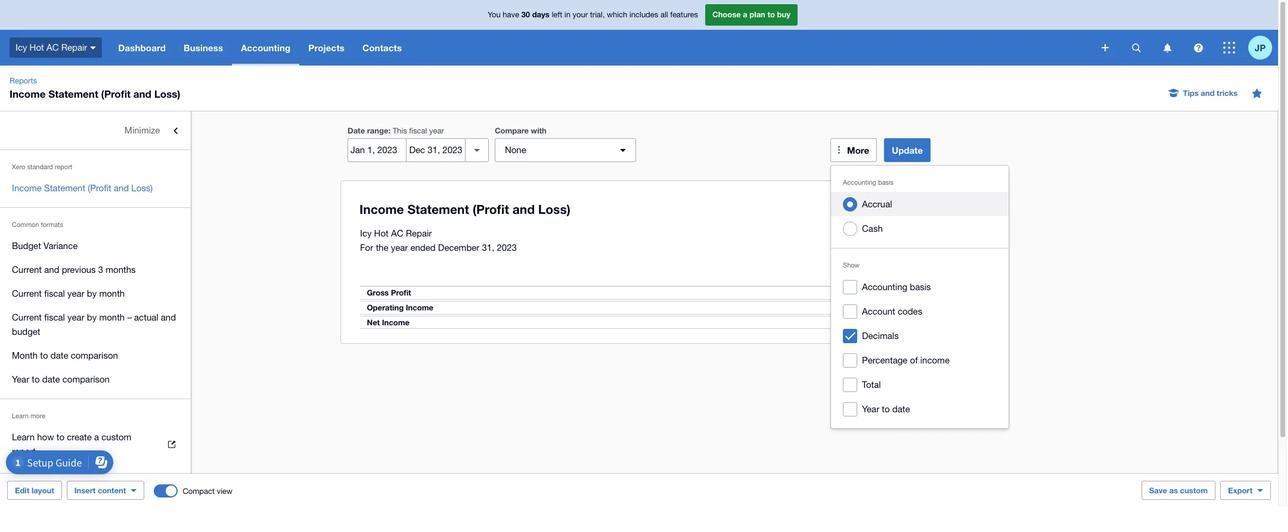 Task type: describe. For each thing, give the bounding box(es) containing it.
comparison for year to date comparison
[[62, 375, 110, 385]]

date
[[348, 126, 365, 135]]

income statement (profit and loss)
[[12, 183, 153, 193]]

to inside learn how to create a custom report
[[56, 432, 64, 443]]

total
[[862, 380, 881, 390]]

business button
[[175, 30, 232, 66]]

- for operating income
[[908, 303, 911, 313]]

tips
[[1184, 88, 1199, 98]]

create
[[67, 432, 92, 443]]

income for operating income
[[406, 303, 434, 313]]

save as custom button
[[1142, 481, 1216, 500]]

your
[[573, 10, 588, 19]]

current for current fiscal year by month
[[12, 289, 42, 299]]

month
[[12, 351, 38, 361]]

profit
[[391, 288, 412, 298]]

learn for learn more
[[12, 413, 29, 420]]

year to date
[[862, 404, 910, 415]]

left
[[552, 10, 563, 19]]

current fiscal year by month link
[[0, 282, 191, 306]]

decimals button
[[831, 324, 1009, 348]]

codes
[[898, 307, 923, 317]]

icy for icy hot ac repair for the year ended december 31, 2023
[[360, 228, 372, 239]]

2023
[[497, 243, 517, 253]]

accounting basis inside button
[[862, 282, 931, 292]]

30
[[522, 10, 530, 19]]

month to date comparison link
[[0, 344, 191, 368]]

minimize
[[125, 125, 160, 135]]

month for current fiscal year by month
[[99, 289, 125, 299]]

cash button
[[831, 217, 1009, 241]]

loss) inside reports income statement (profit and loss)
[[154, 88, 180, 100]]

to inside banner
[[768, 10, 775, 19]]

trial,
[[590, 10, 605, 19]]

Select start date field
[[348, 139, 406, 162]]

projects
[[309, 42, 345, 53]]

all
[[661, 10, 668, 19]]

learn for learn how to create a custom report
[[12, 432, 35, 443]]

for
[[360, 243, 373, 253]]

budget
[[12, 241, 41, 251]]

budget
[[12, 327, 40, 337]]

0 vertical spatial report
[[55, 163, 72, 171]]

cash
[[862, 224, 883, 234]]

none
[[505, 145, 526, 155]]

layout
[[32, 486, 54, 496]]

year inside current fiscal year by month link
[[67, 289, 84, 299]]

xero standard report
[[12, 163, 72, 171]]

save
[[1150, 486, 1168, 496]]

report output element
[[360, 265, 918, 329]]

choose
[[713, 10, 741, 19]]

tricks
[[1217, 88, 1238, 98]]

with
[[531, 126, 547, 135]]

income for reports income statement (profit and loss)
[[10, 88, 46, 100]]

0 vertical spatial a
[[743, 10, 748, 19]]

net
[[367, 318, 380, 327]]

gross profit
[[367, 288, 412, 298]]

have
[[503, 10, 519, 19]]

compare with
[[495, 126, 547, 135]]

3
[[98, 265, 103, 275]]

fiscal for current fiscal year by month
[[44, 289, 65, 299]]

percentage
[[862, 355, 908, 366]]

total button
[[831, 373, 1009, 397]]

you
[[488, 10, 501, 19]]

current for current fiscal year by month – actual and budget
[[12, 313, 42, 323]]

31,
[[482, 243, 495, 253]]

more
[[848, 145, 870, 156]]

0 horizontal spatial svg image
[[1164, 43, 1172, 52]]

accounting inside button
[[862, 282, 908, 292]]

month to date comparison
[[12, 351, 118, 361]]

common formats
[[12, 221, 63, 228]]

fiscal inside date range : this fiscal year
[[409, 126, 427, 135]]

statement inside "link"
[[44, 183, 85, 193]]

–
[[127, 313, 132, 323]]

dashboard
[[118, 42, 166, 53]]

standard
[[27, 163, 53, 171]]

plan
[[750, 10, 766, 19]]

year for year to date comparison
[[12, 375, 29, 385]]

this
[[393, 126, 407, 135]]

you have 30 days left in your trial, which includes all features
[[488, 10, 698, 19]]

hot for icy hot ac repair
[[30, 42, 44, 52]]

december
[[438, 243, 480, 253]]

more
[[30, 413, 45, 420]]

to for year to date comparison
[[32, 375, 40, 385]]

formats
[[41, 221, 63, 228]]

banner containing jp
[[0, 0, 1279, 66]]

current and previous 3 months
[[12, 265, 136, 275]]

year for year to date
[[862, 404, 880, 415]]

as
[[1170, 486, 1179, 496]]

icy hot ac repair button
[[0, 30, 109, 66]]

and inside current fiscal year by month – actual and budget
[[161, 313, 176, 323]]

reports
[[10, 76, 37, 85]]

svg image inside icy hot ac repair popup button
[[90, 46, 96, 49]]

budget variance
[[12, 241, 78, 251]]

save as custom
[[1150, 486, 1208, 496]]

current fiscal year by month – actual and budget
[[12, 313, 176, 337]]

percentage of income button
[[831, 348, 1009, 373]]

income
[[921, 355, 950, 366]]

by for current fiscal year by month – actual and budget
[[87, 313, 97, 323]]

show
[[843, 262, 860, 269]]

insert content button
[[67, 481, 145, 500]]

jp button
[[1249, 30, 1279, 66]]

statement inside reports income statement (profit and loss)
[[48, 88, 98, 100]]

custom inside learn how to create a custom report
[[102, 432, 131, 443]]

:
[[389, 126, 391, 135]]

learn how to create a custom report
[[12, 432, 131, 457]]

report inside learn how to create a custom report
[[12, 447, 36, 457]]

navigation inside banner
[[109, 30, 1094, 66]]

remove from favorites image
[[1245, 81, 1269, 105]]

year to date comparison
[[12, 375, 110, 385]]

export button
[[1221, 481, 1272, 500]]

ac for icy hot ac repair for the year ended december 31, 2023
[[391, 228, 403, 239]]

repair for icy hot ac repair for the year ended december 31, 2023
[[406, 228, 432, 239]]

compact
[[183, 487, 215, 496]]

a inside learn how to create a custom report
[[94, 432, 99, 443]]

date for month to date comparison
[[51, 351, 68, 361]]



Task type: vqa. For each thing, say whether or not it's contained in the screenshot.
Aged in 'link'
no



Task type: locate. For each thing, give the bounding box(es) containing it.
account codes
[[862, 307, 923, 317]]

year to date button
[[831, 397, 1009, 422]]

choose a plan to buy
[[713, 10, 791, 19]]

icy inside popup button
[[16, 42, 27, 52]]

export
[[1229, 486, 1253, 496]]

loss) up minimize
[[154, 88, 180, 100]]

current inside current fiscal year by month – actual and budget
[[12, 313, 42, 323]]

year inside icy hot ac repair for the year ended december 31, 2023
[[391, 243, 408, 253]]

year right the
[[391, 243, 408, 253]]

2 month from the top
[[99, 313, 125, 323]]

repair up reports income statement (profit and loss)
[[61, 42, 87, 52]]

1 horizontal spatial hot
[[374, 228, 389, 239]]

common
[[12, 221, 39, 228]]

1 vertical spatial month
[[99, 313, 125, 323]]

year inside current fiscal year by month – actual and budget
[[67, 313, 84, 323]]

1 vertical spatial fiscal
[[44, 289, 65, 299]]

repair up ended
[[406, 228, 432, 239]]

1 vertical spatial repair
[[406, 228, 432, 239]]

repair for icy hot ac repair
[[61, 42, 87, 52]]

budget variance link
[[0, 234, 191, 258]]

month for current fiscal year by month – actual and budget
[[99, 313, 125, 323]]

by down current fiscal year by month link
[[87, 313, 97, 323]]

0 horizontal spatial repair
[[61, 42, 87, 52]]

report
[[55, 163, 72, 171], [12, 447, 36, 457]]

learn down learn more
[[12, 432, 35, 443]]

0 horizontal spatial loss)
[[131, 183, 153, 193]]

1 vertical spatial a
[[94, 432, 99, 443]]

of
[[910, 355, 918, 366]]

income inside "link"
[[12, 183, 42, 193]]

svg image left jp
[[1224, 42, 1236, 54]]

0 horizontal spatial a
[[94, 432, 99, 443]]

1 - from the top
[[908, 288, 911, 298]]

a left the plan
[[743, 10, 748, 19]]

how
[[37, 432, 54, 443]]

month inside current fiscal year by month link
[[99, 289, 125, 299]]

tips and tricks button
[[1162, 83, 1245, 103]]

0 vertical spatial year
[[12, 375, 29, 385]]

to right 'month'
[[40, 351, 48, 361]]

2 current from the top
[[12, 289, 42, 299]]

icy hot ac repair
[[16, 42, 87, 52]]

0 vertical spatial accounting
[[241, 42, 291, 53]]

accounting basis up account codes
[[862, 282, 931, 292]]

2 vertical spatial date
[[893, 404, 910, 415]]

1 vertical spatial year
[[862, 404, 880, 415]]

repair
[[61, 42, 87, 52], [406, 228, 432, 239]]

(profit inside reports income statement (profit and loss)
[[101, 88, 131, 100]]

1 vertical spatial accounting
[[843, 179, 877, 186]]

fiscal
[[409, 126, 427, 135], [44, 289, 65, 299], [44, 313, 65, 323]]

1 horizontal spatial svg image
[[1224, 42, 1236, 54]]

hot
[[30, 42, 44, 52], [374, 228, 389, 239]]

1 learn from the top
[[12, 413, 29, 420]]

to for month to date comparison
[[40, 351, 48, 361]]

and inside "button"
[[1201, 88, 1215, 98]]

navigation containing dashboard
[[109, 30, 1094, 66]]

income down 'reports' link
[[10, 88, 46, 100]]

1 horizontal spatial year
[[862, 404, 880, 415]]

icy for icy hot ac repair
[[16, 42, 27, 52]]

which
[[607, 10, 628, 19]]

0 vertical spatial statement
[[48, 88, 98, 100]]

2 vertical spatial current
[[12, 313, 42, 323]]

variance
[[44, 241, 78, 251]]

custom right create
[[102, 432, 131, 443]]

learn more
[[12, 413, 45, 420]]

ac up profit
[[391, 228, 403, 239]]

2 learn from the top
[[12, 432, 35, 443]]

dashboard link
[[109, 30, 175, 66]]

list box
[[831, 166, 1009, 429]]

year down current fiscal year by month
[[67, 313, 84, 323]]

date down "total" button
[[893, 404, 910, 415]]

1 vertical spatial learn
[[12, 432, 35, 443]]

range
[[367, 126, 389, 135]]

fiscal inside current fiscal year by month – actual and budget
[[44, 313, 65, 323]]

statement up minimize 'button'
[[48, 88, 98, 100]]

projects button
[[300, 30, 354, 66]]

list box containing accrual
[[831, 166, 1009, 429]]

to for year to date
[[882, 404, 890, 415]]

month left '–'
[[99, 313, 125, 323]]

by inside current fiscal year by month – actual and budget
[[87, 313, 97, 323]]

1 vertical spatial -
[[908, 303, 911, 313]]

hot inside icy hot ac repair for the year ended december 31, 2023
[[374, 228, 389, 239]]

1 month from the top
[[99, 289, 125, 299]]

previous
[[62, 265, 96, 275]]

compare
[[495, 126, 529, 135]]

0 vertical spatial learn
[[12, 413, 29, 420]]

year down total
[[862, 404, 880, 415]]

current fiscal year by month
[[12, 289, 125, 299]]

0 horizontal spatial ac
[[46, 42, 59, 52]]

month inside current fiscal year by month – actual and budget
[[99, 313, 125, 323]]

(profit up minimize 'button'
[[101, 88, 131, 100]]

update button
[[885, 138, 931, 162]]

and inside reports income statement (profit and loss)
[[133, 88, 151, 100]]

to inside button
[[882, 404, 890, 415]]

learn left more
[[12, 413, 29, 420]]

(profit down minimize 'button'
[[88, 183, 111, 193]]

1 vertical spatial basis
[[910, 282, 931, 292]]

jp
[[1255, 42, 1266, 53]]

0 vertical spatial loss)
[[154, 88, 180, 100]]

0 vertical spatial custom
[[102, 432, 131, 443]]

0 vertical spatial hot
[[30, 42, 44, 52]]

by for current fiscal year by month
[[87, 289, 97, 299]]

0 vertical spatial -
[[908, 288, 911, 298]]

a right create
[[94, 432, 99, 443]]

date inside button
[[893, 404, 910, 415]]

- up codes
[[908, 288, 911, 298]]

business
[[184, 42, 223, 53]]

0 vertical spatial current
[[12, 265, 42, 275]]

basis up accrual
[[878, 179, 894, 186]]

0 vertical spatial date
[[51, 351, 68, 361]]

1 vertical spatial by
[[87, 313, 97, 323]]

Select end date field
[[407, 139, 465, 162]]

more button
[[831, 138, 877, 162]]

0 horizontal spatial year
[[12, 375, 29, 385]]

learn how to create a custom report link
[[0, 426, 191, 464]]

fiscal for current fiscal year by month – actual and budget
[[44, 313, 65, 323]]

comparison for month to date comparison
[[71, 351, 118, 361]]

0 vertical spatial basis
[[878, 179, 894, 186]]

icy inside icy hot ac repair for the year ended december 31, 2023
[[360, 228, 372, 239]]

statement down xero standard report
[[44, 183, 85, 193]]

1 vertical spatial ac
[[391, 228, 403, 239]]

compact view
[[183, 487, 233, 496]]

income down profit
[[406, 303, 434, 313]]

year up select end date field
[[429, 126, 444, 135]]

1 current from the top
[[12, 265, 42, 275]]

ended
[[411, 243, 436, 253]]

loss)
[[154, 88, 180, 100], [131, 183, 153, 193]]

1 vertical spatial current
[[12, 289, 42, 299]]

2 - from the top
[[908, 303, 911, 313]]

hot inside popup button
[[30, 42, 44, 52]]

0 horizontal spatial hot
[[30, 42, 44, 52]]

year inside date range : this fiscal year
[[429, 126, 444, 135]]

percentage of income
[[862, 355, 950, 366]]

year
[[12, 375, 29, 385], [862, 404, 880, 415]]

- down accounting basis button
[[908, 303, 911, 313]]

account
[[862, 307, 896, 317]]

accounting inside "popup button"
[[241, 42, 291, 53]]

comparison down month to date comparison link
[[62, 375, 110, 385]]

accounting
[[241, 42, 291, 53], [843, 179, 877, 186], [862, 282, 908, 292]]

icy hot ac repair for the year ended december 31, 2023
[[360, 228, 517, 253]]

repair inside icy hot ac repair for the year ended december 31, 2023
[[406, 228, 432, 239]]

ac up reports income statement (profit and loss)
[[46, 42, 59, 52]]

hot up the
[[374, 228, 389, 239]]

1 horizontal spatial report
[[55, 163, 72, 171]]

hot for icy hot ac repair for the year ended december 31, 2023
[[374, 228, 389, 239]]

navigation
[[109, 30, 1094, 66]]

fiscal down current fiscal year by month
[[44, 313, 65, 323]]

comparison up the year to date comparison link
[[71, 351, 118, 361]]

0 vertical spatial icy
[[16, 42, 27, 52]]

xero
[[12, 163, 25, 171]]

2 vertical spatial accounting
[[862, 282, 908, 292]]

1 horizontal spatial icy
[[360, 228, 372, 239]]

accounting button
[[232, 30, 300, 66]]

icy up for
[[360, 228, 372, 239]]

0 horizontal spatial custom
[[102, 432, 131, 443]]

3 current from the top
[[12, 313, 42, 323]]

0 vertical spatial fiscal
[[409, 126, 427, 135]]

svg image
[[1224, 42, 1236, 54], [1164, 43, 1172, 52]]

year to date comparison link
[[0, 368, 191, 392]]

month
[[99, 289, 125, 299], [99, 313, 125, 323]]

buy
[[777, 10, 791, 19]]

svg image
[[1132, 43, 1141, 52], [1194, 43, 1203, 52], [1102, 44, 1109, 51], [90, 46, 96, 49]]

income statement (profit and loss) link
[[0, 177, 191, 200]]

features
[[671, 10, 698, 19]]

accounting basis
[[843, 179, 894, 186], [862, 282, 931, 292]]

tips and tricks
[[1184, 88, 1238, 98]]

1 horizontal spatial loss)
[[154, 88, 180, 100]]

svg image up tips and tricks "button"
[[1164, 43, 1172, 52]]

actual
[[134, 313, 158, 323]]

1 vertical spatial loss)
[[131, 183, 153, 193]]

basis inside button
[[910, 282, 931, 292]]

custom inside button
[[1181, 486, 1208, 496]]

2 by from the top
[[87, 313, 97, 323]]

0 horizontal spatial basis
[[878, 179, 894, 186]]

1 horizontal spatial a
[[743, 10, 748, 19]]

to
[[768, 10, 775, 19], [40, 351, 48, 361], [32, 375, 40, 385], [882, 404, 890, 415], [56, 432, 64, 443]]

ac inside popup button
[[46, 42, 59, 52]]

0 vertical spatial (profit
[[101, 88, 131, 100]]

group
[[831, 166, 1009, 429]]

income inside reports income statement (profit and loss)
[[10, 88, 46, 100]]

fiscal down current and previous 3 months
[[44, 289, 65, 299]]

learn inside learn how to create a custom report
[[12, 432, 35, 443]]

custom right 'as'
[[1181, 486, 1208, 496]]

income down operating income
[[382, 318, 410, 327]]

year down 'month'
[[12, 375, 29, 385]]

hot up reports
[[30, 42, 44, 52]]

1 horizontal spatial ac
[[391, 228, 403, 239]]

loss) inside income statement (profit and loss) "link"
[[131, 183, 153, 193]]

report down learn more
[[12, 447, 36, 457]]

reports income statement (profit and loss)
[[10, 76, 180, 100]]

account codes button
[[831, 299, 1009, 324]]

0 horizontal spatial report
[[12, 447, 36, 457]]

0 vertical spatial accounting basis
[[843, 179, 894, 186]]

current for current and previous 3 months
[[12, 265, 42, 275]]

date up the year to date comparison at the bottom
[[51, 351, 68, 361]]

fiscal right this
[[409, 126, 427, 135]]

ac for icy hot ac repair
[[46, 42, 59, 52]]

1 horizontal spatial basis
[[910, 282, 931, 292]]

0 vertical spatial by
[[87, 289, 97, 299]]

ac inside icy hot ac repair for the year ended december 31, 2023
[[391, 228, 403, 239]]

reports link
[[5, 75, 42, 87]]

1 vertical spatial accounting basis
[[862, 282, 931, 292]]

banner
[[0, 0, 1279, 66]]

insert content
[[74, 486, 126, 496]]

list of convenience dates image
[[465, 138, 489, 162]]

report right the standard
[[55, 163, 72, 171]]

1 vertical spatial icy
[[360, 228, 372, 239]]

ac
[[46, 42, 59, 52], [391, 228, 403, 239]]

1 vertical spatial statement
[[44, 183, 85, 193]]

2 vertical spatial fiscal
[[44, 313, 65, 323]]

group containing accrual
[[831, 166, 1009, 429]]

1 by from the top
[[87, 289, 97, 299]]

to down "total" button
[[882, 404, 890, 415]]

fiscal inside current fiscal year by month link
[[44, 289, 65, 299]]

accrual
[[862, 199, 893, 209]]

0 vertical spatial month
[[99, 289, 125, 299]]

0 vertical spatial ac
[[46, 42, 59, 52]]

Report title field
[[357, 196, 914, 224]]

0 horizontal spatial icy
[[16, 42, 27, 52]]

to down 'month'
[[32, 375, 40, 385]]

icy up reports
[[16, 42, 27, 52]]

loss) down minimize
[[131, 183, 153, 193]]

(profit inside "link"
[[88, 183, 111, 193]]

1 horizontal spatial custom
[[1181, 486, 1208, 496]]

0 vertical spatial comparison
[[71, 351, 118, 361]]

days
[[532, 10, 550, 19]]

minimize button
[[0, 119, 191, 143]]

to right how
[[56, 432, 64, 443]]

basis up account codes button
[[910, 282, 931, 292]]

by down current and previous 3 months link
[[87, 289, 97, 299]]

edit
[[15, 486, 29, 496]]

decimals
[[862, 331, 899, 341]]

accrual button
[[831, 192, 1009, 217]]

date for year to date
[[893, 404, 910, 415]]

accounting basis button
[[831, 275, 1009, 299]]

statement
[[48, 88, 98, 100], [44, 183, 85, 193]]

date for year to date comparison
[[42, 375, 60, 385]]

1 vertical spatial report
[[12, 447, 36, 457]]

repair inside popup button
[[61, 42, 87, 52]]

income down xero
[[12, 183, 42, 193]]

1 vertical spatial comparison
[[62, 375, 110, 385]]

1 vertical spatial custom
[[1181, 486, 1208, 496]]

1 vertical spatial date
[[42, 375, 60, 385]]

year down current and previous 3 months
[[67, 289, 84, 299]]

month down months
[[99, 289, 125, 299]]

icy
[[16, 42, 27, 52], [360, 228, 372, 239]]

operating income
[[367, 303, 434, 313]]

accounting basis up accrual
[[843, 179, 894, 186]]

0 vertical spatial repair
[[61, 42, 87, 52]]

edit layout
[[15, 486, 54, 496]]

- for gross profit
[[908, 288, 911, 298]]

gross
[[367, 288, 389, 298]]

net income
[[367, 318, 410, 327]]

1 vertical spatial (profit
[[88, 183, 111, 193]]

1 horizontal spatial repair
[[406, 228, 432, 239]]

current fiscal year by month – actual and budget link
[[0, 306, 191, 344]]

none button
[[495, 138, 636, 162]]

-
[[908, 288, 911, 298], [908, 303, 911, 313]]

income for net income
[[382, 318, 410, 327]]

year inside button
[[862, 404, 880, 415]]

1 vertical spatial hot
[[374, 228, 389, 239]]

to left buy
[[768, 10, 775, 19]]

date down month to date comparison
[[42, 375, 60, 385]]



